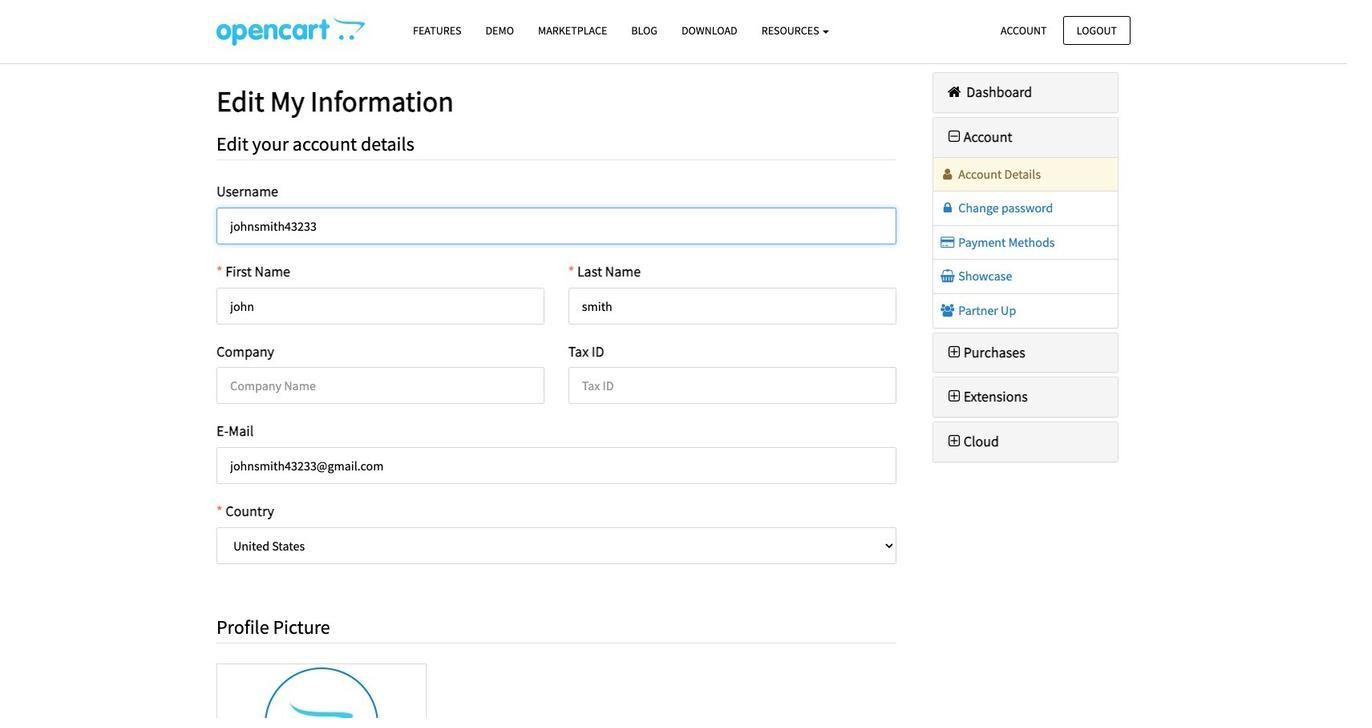 Task type: locate. For each thing, give the bounding box(es) containing it.
Last Name text field
[[568, 288, 896, 325]]

plus square o image down users image
[[945, 345, 964, 360]]

minus square o image
[[945, 130, 964, 144]]

plus square o image down plus square o icon
[[945, 435, 964, 449]]

plus square o image
[[945, 345, 964, 360], [945, 435, 964, 449]]

Company Name text field
[[217, 368, 544, 405]]

account edit image
[[217, 17, 365, 46]]

1 vertical spatial plus square o image
[[945, 435, 964, 449]]

home image
[[945, 85, 964, 99]]

lock image
[[939, 201, 956, 214]]

user image
[[939, 167, 956, 180]]

First Name text field
[[217, 288, 544, 325]]

0 vertical spatial plus square o image
[[945, 345, 964, 360]]

2 plus square o image from the top
[[945, 435, 964, 449]]



Task type: vqa. For each thing, say whether or not it's contained in the screenshot.
OpenCart - Open Source Shopping Cart Solution image
no



Task type: describe. For each thing, give the bounding box(es) containing it.
Username text field
[[217, 208, 896, 244]]

credit card image
[[939, 236, 956, 248]]

Tax ID text field
[[568, 368, 896, 405]]

users image
[[939, 304, 956, 317]]

E-Mail text field
[[217, 448, 896, 485]]

shopping basket image
[[939, 270, 956, 283]]

1 plus square o image from the top
[[945, 345, 964, 360]]

plus square o image
[[945, 390, 964, 404]]



